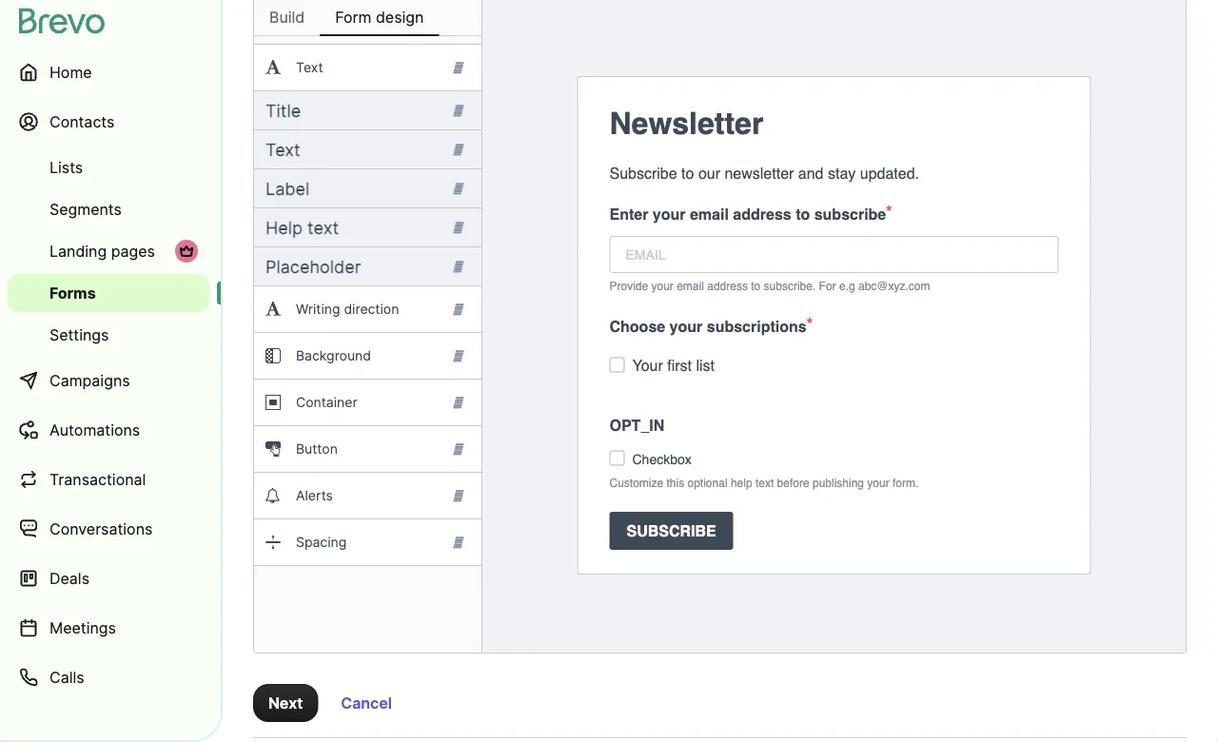 Task type: locate. For each thing, give the bounding box(es) containing it.
2 horizontal spatial to
[[796, 205, 811, 223]]

1 vertical spatial address
[[708, 279, 748, 293]]

None text field
[[610, 236, 1059, 273]]

help
[[731, 477, 753, 490]]

title
[[266, 100, 301, 121]]

first
[[668, 357, 692, 374]]

your right provide at the right top
[[652, 279, 674, 293]]

your first list
[[633, 357, 715, 374]]

address up choose your subscriptions
[[708, 279, 748, 293]]

forms
[[50, 284, 96, 302]]

background
[[296, 348, 371, 364]]

help
[[266, 217, 303, 238]]

direction
[[344, 301, 399, 318]]

0 horizontal spatial to
[[682, 164, 695, 182]]

1 vertical spatial text
[[756, 477, 774, 490]]

1 vertical spatial to
[[796, 205, 811, 223]]

address
[[734, 205, 792, 223], [708, 279, 748, 293]]

text up the title
[[296, 60, 323, 76]]

landing pages
[[50, 242, 155, 260]]

alerts
[[296, 488, 333, 504]]

choose your subscriptions
[[610, 318, 807, 335]]

0 vertical spatial email
[[690, 205, 729, 223]]

to down and
[[796, 205, 811, 223]]

2 vertical spatial to
[[752, 279, 761, 293]]

subscribe.
[[764, 279, 816, 293]]

subscribe
[[610, 164, 678, 182]]

1 vertical spatial text button
[[254, 130, 482, 169]]

writing direction
[[296, 301, 399, 318]]

text right 'help'
[[756, 477, 774, 490]]

text button
[[254, 45, 482, 90], [254, 130, 482, 169]]

text button up title dropdown button
[[254, 45, 482, 90]]

email down our
[[690, 205, 729, 223]]

1 horizontal spatial text
[[756, 477, 774, 490]]

your
[[653, 205, 686, 223], [652, 279, 674, 293], [670, 318, 703, 335], [868, 477, 890, 490]]

cancel button
[[326, 685, 408, 723]]

to for subscribe.
[[752, 279, 761, 293]]

0 horizontal spatial text
[[308, 217, 339, 238]]

your right enter
[[653, 205, 686, 223]]

customize this optional help text before publishing your form.
[[610, 477, 919, 490]]

title button
[[254, 91, 482, 130]]

spacing
[[296, 535, 347, 551]]

optional
[[688, 477, 728, 490]]

our
[[699, 164, 721, 182]]

choose
[[610, 318, 666, 335]]

settings link
[[8, 316, 209, 354]]

text down the title
[[266, 139, 301, 160]]

to
[[682, 164, 695, 182], [796, 205, 811, 223], [752, 279, 761, 293]]

email for enter
[[690, 205, 729, 223]]

calls link
[[8, 655, 209, 701]]

opt_in
[[610, 417, 665, 434]]

text button down title dropdown button
[[254, 130, 482, 169]]

subscribe to our newsletter and stay updated. button
[[595, 154, 1075, 192]]

campaigns
[[50, 371, 130, 390]]

address for subscribe
[[734, 205, 792, 223]]

your for enter
[[653, 205, 686, 223]]

label button
[[254, 170, 482, 208]]

button button
[[254, 427, 482, 472]]

email up choose your subscriptions
[[677, 279, 705, 293]]

to left subscribe.
[[752, 279, 761, 293]]

0 vertical spatial to
[[682, 164, 695, 182]]

1 vertical spatial email
[[677, 279, 705, 293]]

0 vertical spatial text
[[308, 217, 339, 238]]

2 text button from the top
[[254, 130, 482, 169]]

text right help
[[308, 217, 339, 238]]

writing direction button
[[254, 287, 482, 332]]

background button
[[254, 333, 482, 379]]

for
[[820, 279, 837, 293]]

enter
[[610, 205, 649, 223]]

address for subscribe.
[[708, 279, 748, 293]]

to left our
[[682, 164, 695, 182]]

1 horizontal spatial to
[[752, 279, 761, 293]]

email
[[690, 205, 729, 223], [677, 279, 705, 293]]

alerts button
[[254, 473, 482, 519]]

subscribe button
[[595, 505, 1075, 558]]

segments
[[50, 200, 122, 219]]

placeholder
[[266, 256, 361, 277]]

enter your email address to subscribe
[[610, 205, 887, 223]]

your up first
[[670, 318, 703, 335]]

to for subscribe
[[796, 205, 811, 223]]

your for provide
[[652, 279, 674, 293]]

0 vertical spatial address
[[734, 205, 792, 223]]

lists
[[50, 158, 83, 177]]

automations
[[50, 421, 140, 439]]

build
[[269, 8, 305, 26]]

transactional
[[50, 470, 146, 489]]

form design
[[335, 8, 424, 26]]

meetings link
[[8, 606, 209, 651]]

container button
[[254, 380, 482, 426]]

label
[[266, 178, 310, 199]]

newsletter button
[[595, 93, 1075, 154]]

campaigns link
[[8, 358, 209, 404]]

form
[[335, 8, 372, 26]]

segments link
[[8, 190, 209, 229]]

address down subscribe to our newsletter and stay updated.
[[734, 205, 792, 223]]

0 vertical spatial text button
[[254, 45, 482, 90]]

spacing button
[[254, 520, 482, 566]]

lists link
[[8, 149, 209, 187]]



Task type: describe. For each thing, give the bounding box(es) containing it.
customize
[[610, 477, 664, 490]]

and
[[799, 164, 824, 182]]

deals link
[[8, 556, 209, 602]]

writing
[[296, 301, 340, 318]]

this
[[667, 477, 685, 490]]

stay
[[828, 164, 856, 182]]

help text button
[[254, 209, 482, 247]]

automations link
[[8, 408, 209, 453]]

contacts
[[50, 112, 115, 131]]

Newsletter text field
[[610, 101, 1059, 147]]

build link
[[254, 0, 320, 36]]

publishing
[[813, 477, 865, 490]]

contacts link
[[8, 99, 209, 145]]

pages
[[111, 242, 155, 260]]

to inside text box
[[682, 164, 695, 182]]

design
[[376, 8, 424, 26]]

subscribe
[[815, 205, 887, 223]]

newsletter
[[725, 164, 795, 182]]

form design link
[[320, 0, 439, 36]]

newsletter
[[610, 106, 764, 141]]

subscribe
[[627, 522, 717, 540]]

your
[[633, 357, 664, 374]]

placeholder button
[[254, 248, 482, 286]]

home link
[[8, 50, 209, 95]]

1 text button from the top
[[254, 45, 482, 90]]

forms link
[[8, 274, 209, 312]]

your left form.
[[868, 477, 890, 490]]

deals
[[50, 569, 90, 588]]

list
[[697, 357, 715, 374]]

your for choose
[[670, 318, 703, 335]]

conversations
[[50, 520, 153, 539]]

text inside dropdown button
[[308, 217, 339, 238]]

cancel
[[341, 694, 392, 713]]

abc@xyz.com
[[859, 279, 931, 293]]

subscribe to our newsletter and stay updated.
[[610, 164, 920, 182]]

button
[[296, 441, 338, 458]]

settings
[[50, 326, 109, 344]]

before
[[778, 477, 810, 490]]

calls
[[50, 668, 84, 687]]

1 vertical spatial text
[[266, 139, 301, 160]]

email for provide
[[677, 279, 705, 293]]

Checkbox text field
[[633, 449, 1055, 469]]

form.
[[893, 477, 919, 490]]

conversations link
[[8, 507, 209, 552]]

left___rvooi image
[[179, 244, 194, 259]]

next
[[269, 694, 303, 713]]

provide
[[610, 279, 649, 293]]

home
[[50, 63, 92, 81]]

container
[[296, 395, 358, 411]]

e.g
[[840, 279, 856, 293]]

transactional link
[[8, 457, 209, 503]]

landing
[[50, 242, 107, 260]]

provide your email address to subscribe. for e.g abc@xyz.com
[[610, 279, 931, 293]]

landing pages link
[[8, 232, 209, 270]]

meetings
[[50, 619, 116, 638]]

updated.
[[861, 164, 920, 182]]

0 vertical spatial text
[[296, 60, 323, 76]]

checkbox
[[633, 452, 692, 467]]

subscriptions
[[707, 318, 807, 335]]

help text
[[266, 217, 339, 238]]

next button
[[253, 685, 318, 723]]

Subscribe to our newsletter and stay updated. text field
[[610, 162, 1059, 185]]



Task type: vqa. For each thing, say whether or not it's contained in the screenshot.
Help text dropdown button
yes



